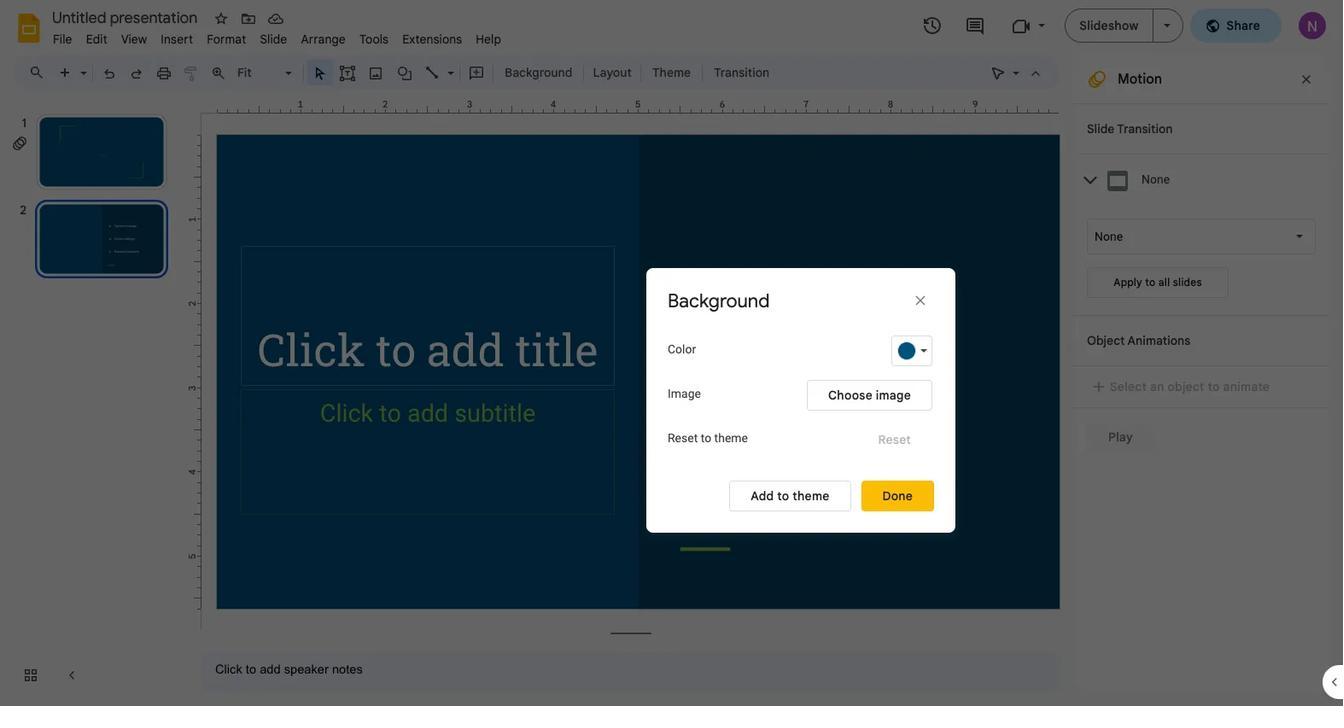 Task type: vqa. For each thing, say whether or not it's contained in the screenshot.
Theme
yes



Task type: describe. For each thing, give the bounding box(es) containing it.
Star checkbox
[[209, 7, 233, 31]]

theme for reset to theme
[[715, 431, 748, 445]]

image
[[876, 388, 912, 403]]

add
[[751, 488, 774, 504]]

add to theme
[[751, 488, 830, 504]]

navigation inside the background application
[[0, 97, 188, 707]]

slide
[[1088, 121, 1115, 137]]

mode and view toolbar
[[985, 56, 1050, 90]]

play
[[1109, 430, 1134, 445]]

animations
[[1128, 333, 1191, 349]]

to for apply to all slides
[[1146, 276, 1156, 289]]

menu bar inside menu bar banner
[[46, 22, 508, 50]]

motion section
[[1074, 56, 1330, 693]]

Menus field
[[21, 61, 59, 85]]

select an object to animate button
[[1088, 377, 1282, 397]]

background inside button
[[505, 65, 573, 80]]

menu bar banner
[[0, 0, 1344, 707]]

done button
[[862, 481, 935, 511]]

background application
[[0, 0, 1344, 707]]

choose image button
[[807, 380, 933, 411]]

reset to theme
[[668, 431, 748, 445]]

reset for reset to theme
[[668, 431, 698, 445]]

apply to all slides
[[1114, 276, 1203, 289]]

to right object
[[1209, 379, 1221, 395]]

color
[[668, 342, 696, 356]]

transition inside transition button
[[714, 65, 770, 80]]

slide transition
[[1088, 121, 1173, 137]]

background dialog
[[647, 268, 956, 533]]

choose image
[[829, 388, 912, 403]]

none tab
[[1081, 154, 1330, 206]]

animate
[[1224, 379, 1271, 395]]

theme button
[[645, 60, 699, 85]]

all
[[1159, 276, 1171, 289]]

main toolbar
[[50, 60, 778, 85]]

slides
[[1174, 276, 1203, 289]]

object animations
[[1088, 333, 1191, 349]]

background button
[[497, 60, 580, 85]]



Task type: locate. For each thing, give the bounding box(es) containing it.
to inside 'button'
[[778, 488, 790, 504]]

Rename text field
[[46, 7, 208, 27]]

reset button
[[857, 425, 933, 456]]

reset inside "button"
[[879, 433, 912, 448]]

1 vertical spatial background
[[668, 289, 770, 312]]

select an object to animate
[[1111, 379, 1271, 395]]

0 vertical spatial theme
[[715, 431, 748, 445]]

1 vertical spatial transition
[[1118, 121, 1173, 137]]

menu bar
[[46, 22, 508, 50]]

an
[[1151, 379, 1165, 395]]

theme for add to theme
[[793, 488, 830, 504]]

share. public on the web. anyone on the internet with the link can open image
[[1205, 18, 1220, 33]]

reset down image
[[879, 433, 912, 448]]

background heading
[[668, 289, 839, 313]]

reset
[[668, 431, 698, 445], [879, 433, 912, 448]]

1 horizontal spatial background
[[668, 289, 770, 312]]

add to theme button
[[730, 481, 851, 511]]

background inside heading
[[668, 289, 770, 312]]

to for add to theme
[[778, 488, 790, 504]]

none
[[1142, 173, 1171, 186]]

0 horizontal spatial reset
[[668, 431, 698, 445]]

apply
[[1114, 276, 1143, 289]]

object
[[1168, 379, 1205, 395]]

reset for reset
[[879, 433, 912, 448]]

theme
[[715, 431, 748, 445], [793, 488, 830, 504]]

0 vertical spatial transition
[[714, 65, 770, 80]]

to
[[1146, 276, 1156, 289], [1209, 379, 1221, 395], [701, 431, 712, 445], [778, 488, 790, 504]]

transition
[[714, 65, 770, 80], [1118, 121, 1173, 137]]

0 vertical spatial background
[[505, 65, 573, 80]]

1 horizontal spatial theme
[[793, 488, 830, 504]]

play button
[[1088, 422, 1155, 453]]

0 horizontal spatial theme
[[715, 431, 748, 445]]

1 horizontal spatial reset
[[879, 433, 912, 448]]

to down image on the bottom of page
[[701, 431, 712, 445]]

theme inside add to theme 'button'
[[793, 488, 830, 504]]

object
[[1088, 333, 1126, 349]]

apply to all slides button
[[1088, 267, 1229, 298]]

image
[[668, 387, 701, 400]]

1 vertical spatial theme
[[793, 488, 830, 504]]

choose
[[829, 388, 873, 403]]

to for reset to theme
[[701, 431, 712, 445]]

to left all
[[1146, 276, 1156, 289]]

transition button
[[707, 60, 778, 85]]

0 horizontal spatial background
[[505, 65, 573, 80]]

to right add
[[778, 488, 790, 504]]

transition inside motion section
[[1118, 121, 1173, 137]]

transition right the 'theme' button
[[714, 65, 770, 80]]

reset down image on the bottom of page
[[668, 431, 698, 445]]

done
[[883, 488, 913, 504]]

select
[[1111, 379, 1147, 395]]

1 horizontal spatial transition
[[1118, 121, 1173, 137]]

0 horizontal spatial transition
[[714, 65, 770, 80]]

navigation
[[0, 97, 188, 707]]

transition right slide
[[1118, 121, 1173, 137]]

motion
[[1118, 71, 1163, 88]]

background
[[505, 65, 573, 80], [668, 289, 770, 312]]

theme
[[653, 65, 691, 80]]



